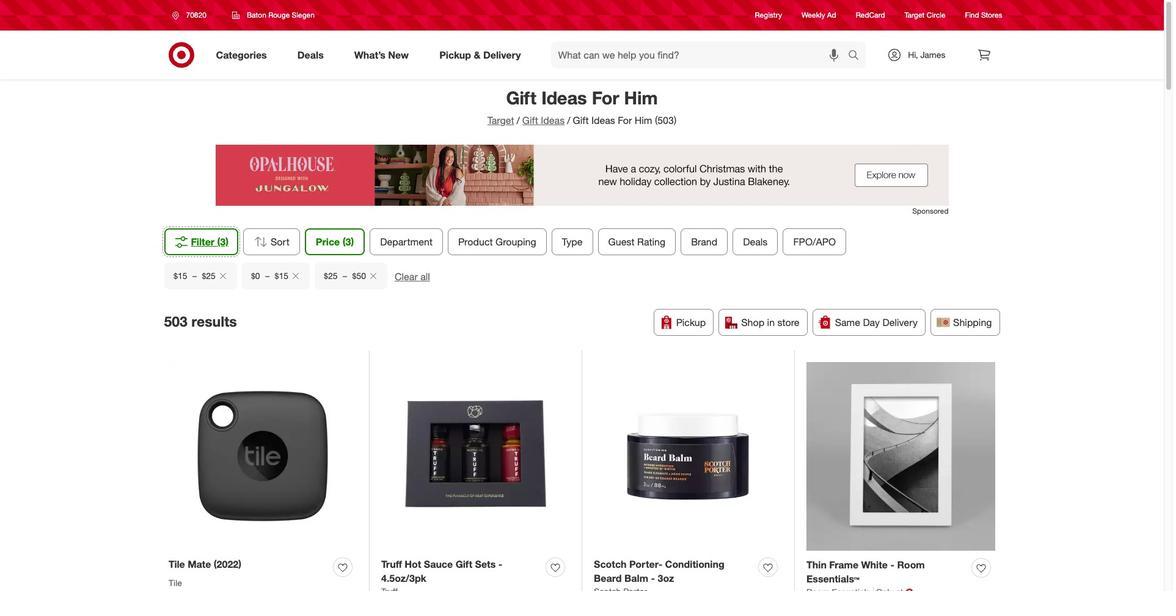 Task type: locate. For each thing, give the bounding box(es) containing it.
1 vertical spatial deals
[[743, 236, 768, 248]]

(3) inside button
[[217, 236, 229, 248]]

1 horizontal spatial -
[[651, 573, 655, 585]]

1 vertical spatial for
[[618, 114, 632, 127]]

1 (3) from the left
[[217, 236, 229, 248]]

pickup inside button
[[677, 317, 706, 329]]

white
[[862, 559, 888, 572]]

guest rating button
[[598, 229, 676, 256]]

3oz
[[658, 573, 674, 585]]

price (3)
[[316, 236, 354, 248]]

503
[[164, 313, 188, 330]]

1 $15 from the left
[[173, 271, 187, 281]]

1 vertical spatial tile
[[169, 578, 182, 589]]

0 horizontal spatial deals
[[298, 49, 324, 61]]

type
[[562, 236, 583, 248]]

gift up target link
[[506, 87, 537, 109]]

target left gift ideas link
[[488, 114, 514, 127]]

redcard link
[[856, 10, 885, 21]]

$25  –  $50
[[324, 271, 366, 281]]

search
[[843, 50, 873, 62]]

$25 down the filter (3)
[[202, 271, 215, 281]]

james
[[921, 50, 946, 60]]

1 tile from the top
[[169, 559, 185, 571]]

find stores
[[966, 11, 1003, 20]]

$25  –  $50 button
[[315, 263, 387, 290]]

gift ideas for him target / gift ideas / gift ideas for him (503)
[[488, 87, 677, 127]]

2 horizontal spatial -
[[891, 559, 895, 572]]

pickup & delivery link
[[429, 42, 536, 68]]

0 horizontal spatial (3)
[[217, 236, 229, 248]]

brand
[[691, 236, 718, 248]]

0 vertical spatial deals
[[298, 49, 324, 61]]

(3)
[[217, 236, 229, 248], [343, 236, 354, 248]]

0 vertical spatial tile
[[169, 559, 185, 571]]

$15 down filter (3) button
[[173, 271, 187, 281]]

gift
[[506, 87, 537, 109], [523, 114, 538, 127], [573, 114, 589, 127], [456, 559, 473, 571]]

1 vertical spatial target
[[488, 114, 514, 127]]

1 horizontal spatial (3)
[[343, 236, 354, 248]]

day
[[863, 317, 880, 329]]

0 horizontal spatial delivery
[[483, 49, 521, 61]]

gift left 'sets'
[[456, 559, 473, 571]]

0 horizontal spatial $25
[[202, 271, 215, 281]]

What can we help you find? suggestions appear below search field
[[551, 42, 852, 68]]

deals down "siegen"
[[298, 49, 324, 61]]

tile link
[[169, 578, 182, 590]]

1 horizontal spatial deals
[[743, 236, 768, 248]]

rouge
[[268, 10, 290, 20]]

0 vertical spatial target
[[905, 11, 925, 20]]

- right 'sets'
[[499, 559, 503, 571]]

baton
[[247, 10, 266, 20]]

him left (503)
[[635, 114, 653, 127]]

registry link
[[755, 10, 782, 21]]

delivery
[[483, 49, 521, 61], [883, 317, 918, 329]]

2 $25 from the left
[[324, 271, 337, 281]]

delivery right &
[[483, 49, 521, 61]]

delivery inside button
[[883, 317, 918, 329]]

hi, james
[[909, 50, 946, 60]]

truff hot sauce gift sets - 4.5oz/3pk image
[[381, 363, 570, 551], [381, 363, 570, 551]]

clear all button
[[395, 270, 430, 284]]

1 horizontal spatial $15
[[275, 271, 288, 281]]

tile mate (2022) image
[[169, 363, 357, 551], [169, 363, 357, 551]]

$25
[[202, 271, 215, 281], [324, 271, 337, 281]]

scotch
[[594, 559, 627, 571]]

0 horizontal spatial target
[[488, 114, 514, 127]]

scotch porter- conditioning beard balm - 3oz image
[[594, 363, 782, 551], [594, 363, 782, 551]]

store
[[778, 317, 800, 329]]

ideas right target link
[[541, 114, 565, 127]]

ad
[[828, 11, 837, 20]]

0 vertical spatial him
[[624, 87, 658, 109]]

pickup for pickup
[[677, 317, 706, 329]]

(3) for price (3)
[[343, 236, 354, 248]]

/ right gift ideas link
[[567, 114, 571, 127]]

categories link
[[206, 42, 282, 68]]

tile inside tile mate (2022) link
[[169, 559, 185, 571]]

fpo/apo
[[794, 236, 836, 248]]

ideas up gift ideas link
[[542, 87, 587, 109]]

tile for tile mate (2022)
[[169, 559, 185, 571]]

0 vertical spatial delivery
[[483, 49, 521, 61]]

him
[[624, 87, 658, 109], [635, 114, 653, 127]]

- inside thin frame white - room essentials™
[[891, 559, 895, 572]]

deals inside button
[[743, 236, 768, 248]]

$15
[[173, 271, 187, 281], [275, 271, 288, 281]]

pickup for pickup & delivery
[[440, 49, 471, 61]]

him up (503)
[[624, 87, 658, 109]]

search button
[[843, 42, 873, 71]]

frame
[[830, 559, 859, 572]]

price
[[316, 236, 340, 248]]

0 horizontal spatial $15
[[173, 271, 187, 281]]

(3) right filter
[[217, 236, 229, 248]]

2 / from the left
[[567, 114, 571, 127]]

deals inside deals link
[[298, 49, 324, 61]]

categories
[[216, 49, 267, 61]]

(3) right price
[[343, 236, 354, 248]]

deals
[[298, 49, 324, 61], [743, 236, 768, 248]]

1 vertical spatial delivery
[[883, 317, 918, 329]]

$15 inside $15  –  $25 button
[[173, 271, 187, 281]]

delivery right day
[[883, 317, 918, 329]]

weekly ad link
[[802, 10, 837, 21]]

1 horizontal spatial /
[[567, 114, 571, 127]]

thin frame white - room essentials™ image
[[807, 363, 996, 552], [807, 363, 996, 552]]

0 horizontal spatial /
[[517, 114, 520, 127]]

$15 right $0
[[275, 271, 288, 281]]

/
[[517, 114, 520, 127], [567, 114, 571, 127]]

target left circle
[[905, 11, 925, 20]]

what's new
[[354, 49, 409, 61]]

$15  –  $25
[[173, 271, 215, 281]]

tile up tile link
[[169, 559, 185, 571]]

for
[[592, 87, 620, 109], [618, 114, 632, 127]]

2 $15 from the left
[[275, 271, 288, 281]]

- inside scotch porter- conditioning beard balm - 3oz
[[651, 573, 655, 585]]

tile down tile mate (2022) link
[[169, 578, 182, 589]]

1 vertical spatial pickup
[[677, 317, 706, 329]]

(2022)
[[214, 559, 241, 571]]

1 horizontal spatial pickup
[[677, 317, 706, 329]]

- inside truff hot sauce gift sets - 4.5oz/3pk
[[499, 559, 503, 571]]

pickup
[[440, 49, 471, 61], [677, 317, 706, 329]]

(503)
[[655, 114, 677, 127]]

tile
[[169, 559, 185, 571], [169, 578, 182, 589]]

deals for the deals button at the top of page
[[743, 236, 768, 248]]

filter
[[191, 236, 215, 248]]

what's new link
[[344, 42, 424, 68]]

0 vertical spatial pickup
[[440, 49, 471, 61]]

0 horizontal spatial pickup
[[440, 49, 471, 61]]

same
[[835, 317, 861, 329]]

sort
[[271, 236, 290, 248]]

balm
[[625, 573, 649, 585]]

1 horizontal spatial target
[[905, 11, 925, 20]]

ideas
[[542, 87, 587, 109], [541, 114, 565, 127], [592, 114, 615, 127]]

2 tile from the top
[[169, 578, 182, 589]]

ideas up the advertisement region
[[592, 114, 615, 127]]

thin frame white - room essentials™ link
[[807, 559, 967, 587]]

porter-
[[630, 559, 663, 571]]

brand button
[[681, 229, 728, 256]]

new
[[388, 49, 409, 61]]

target circle
[[905, 11, 946, 20]]

/ right target link
[[517, 114, 520, 127]]

baton rouge siegen button
[[224, 4, 323, 26]]

weekly
[[802, 11, 826, 20]]

- left the 3oz
[[651, 573, 655, 585]]

$0
[[251, 271, 260, 281]]

$25 left $50
[[324, 271, 337, 281]]

department
[[380, 236, 433, 248]]

1 horizontal spatial delivery
[[883, 317, 918, 329]]

baton rouge siegen
[[247, 10, 315, 20]]

1 horizontal spatial $25
[[324, 271, 337, 281]]

0 horizontal spatial -
[[499, 559, 503, 571]]

- right white
[[891, 559, 895, 572]]

2 (3) from the left
[[343, 236, 354, 248]]

deals right 'brand' 'button'
[[743, 236, 768, 248]]

shipping button
[[931, 309, 1000, 336]]

product grouping
[[458, 236, 536, 248]]

delivery for pickup & delivery
[[483, 49, 521, 61]]



Task type: describe. For each thing, give the bounding box(es) containing it.
truff
[[381, 559, 402, 571]]

filter (3) button
[[164, 229, 238, 256]]

pickup & delivery
[[440, 49, 521, 61]]

- for truff hot sauce gift sets - 4.5oz/3pk
[[499, 559, 503, 571]]

essentials™
[[807, 573, 860, 586]]

grouping
[[496, 236, 536, 248]]

find
[[966, 11, 980, 20]]

1 $25 from the left
[[202, 271, 215, 281]]

clear
[[395, 271, 418, 283]]

tile mate (2022)
[[169, 559, 241, 571]]

mate
[[188, 559, 211, 571]]

conditioning
[[665, 559, 725, 571]]

0 vertical spatial for
[[592, 87, 620, 109]]

product grouping button
[[448, 229, 547, 256]]

redcard
[[856, 11, 885, 20]]

deals for deals link
[[298, 49, 324, 61]]

1 vertical spatial him
[[635, 114, 653, 127]]

guest
[[609, 236, 635, 248]]

shipping
[[954, 317, 992, 329]]

target circle link
[[905, 10, 946, 21]]

gift right gift ideas link
[[573, 114, 589, 127]]

filter (3)
[[191, 236, 229, 248]]

503 results
[[164, 313, 237, 330]]

type button
[[552, 229, 593, 256]]

advertisement region
[[215, 145, 949, 206]]

gift ideas link
[[523, 114, 565, 127]]

what's
[[354, 49, 386, 61]]

registry
[[755, 11, 782, 20]]

$50
[[352, 271, 366, 281]]

room
[[898, 559, 925, 572]]

scotch porter- conditioning beard balm - 3oz
[[594, 559, 725, 585]]

sets
[[475, 559, 496, 571]]

(3) for filter (3)
[[217, 236, 229, 248]]

siegen
[[292, 10, 315, 20]]

shop
[[742, 317, 765, 329]]

target inside gift ideas for him target / gift ideas / gift ideas for him (503)
[[488, 114, 514, 127]]

hot
[[405, 559, 421, 571]]

product
[[458, 236, 493, 248]]

rating
[[638, 236, 666, 248]]

- for scotch porter- conditioning beard balm - 3oz
[[651, 573, 655, 585]]

sort button
[[243, 229, 300, 256]]

results
[[191, 313, 237, 330]]

$15  –  $25 button
[[164, 263, 237, 290]]

thin
[[807, 559, 827, 572]]

pickup button
[[654, 309, 714, 336]]

stores
[[982, 11, 1003, 20]]

hi,
[[909, 50, 918, 60]]

scotch porter- conditioning beard balm - 3oz link
[[594, 558, 754, 586]]

shop in store button
[[719, 309, 808, 336]]

thin frame white - room essentials™
[[807, 559, 925, 586]]

70820 button
[[164, 4, 219, 26]]

70820
[[186, 10, 207, 20]]

truff hot sauce gift sets - 4.5oz/3pk link
[[381, 558, 541, 586]]

same day delivery
[[835, 317, 918, 329]]

sauce
[[424, 559, 453, 571]]

gift right target link
[[523, 114, 538, 127]]

tile mate (2022) link
[[169, 558, 241, 572]]

beard
[[594, 573, 622, 585]]

$15 inside $0  –  $15 button
[[275, 271, 288, 281]]

in
[[768, 317, 775, 329]]

1 / from the left
[[517, 114, 520, 127]]

tile for tile
[[169, 578, 182, 589]]

find stores link
[[966, 10, 1003, 21]]

delivery for same day delivery
[[883, 317, 918, 329]]

guest rating
[[609, 236, 666, 248]]

deals link
[[287, 42, 339, 68]]

weekly ad
[[802, 11, 837, 20]]

truff hot sauce gift sets - 4.5oz/3pk
[[381, 559, 503, 585]]

4.5oz/3pk
[[381, 573, 426, 585]]

$0  –  $15 button
[[242, 263, 310, 290]]

$0  –  $15
[[251, 271, 288, 281]]

sponsored
[[913, 207, 949, 216]]

circle
[[927, 11, 946, 20]]

fpo/apo button
[[783, 229, 847, 256]]

&
[[474, 49, 481, 61]]

same day delivery button
[[813, 309, 926, 336]]

department button
[[370, 229, 443, 256]]

gift inside truff hot sauce gift sets - 4.5oz/3pk
[[456, 559, 473, 571]]



Task type: vqa. For each thing, say whether or not it's contained in the screenshot.
Add all 4 to cart's 'Frequently bought together'
no



